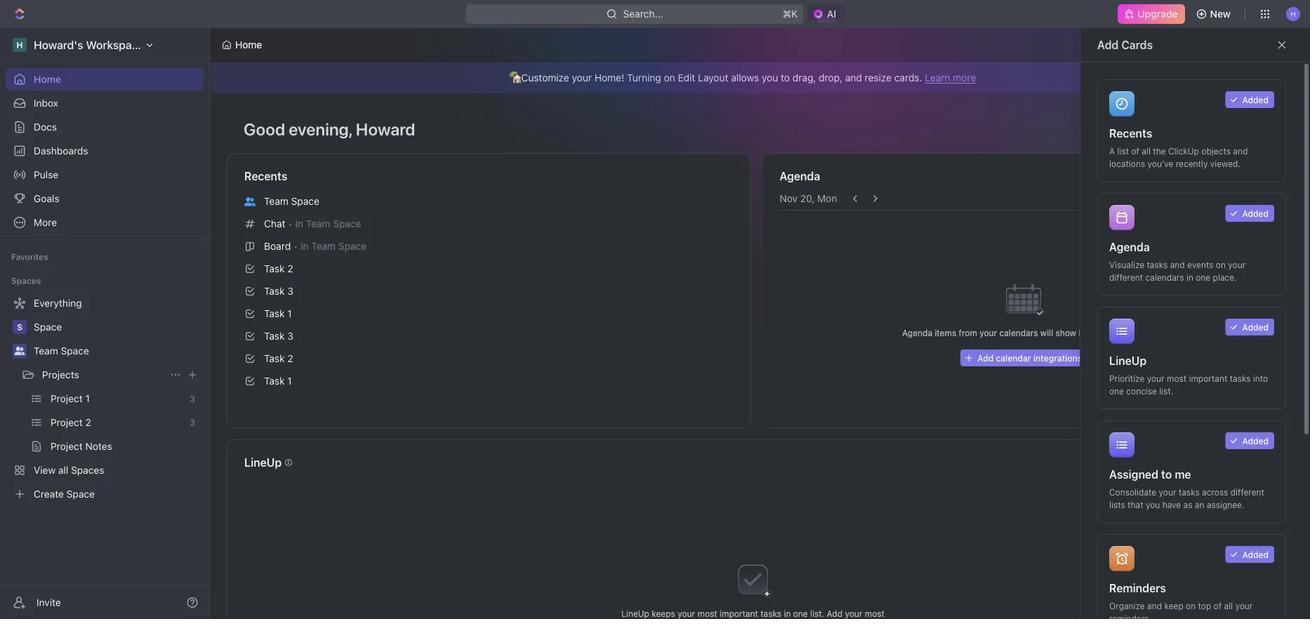 Task type: locate. For each thing, give the bounding box(es) containing it.
1 ‎task from the top
[[264, 353, 285, 364]]

2 vertical spatial on
[[1186, 601, 1196, 611]]

add calendar integrations button
[[961, 350, 1088, 367]]

1 vertical spatial edit
[[678, 72, 695, 84]]

everything
[[34, 297, 82, 309]]

1 for ‎task 1
[[287, 375, 292, 387]]

the
[[1153, 146, 1166, 156]]

1
[[287, 308, 292, 319], [287, 375, 292, 387], [85, 393, 90, 404]]

on
[[664, 72, 675, 84], [1216, 260, 1226, 270], [1186, 601, 1196, 611]]

0 vertical spatial recents
[[1109, 127, 1153, 140]]

board
[[264, 240, 291, 252]]

• right chat
[[288, 219, 292, 229]]

team space up projects
[[34, 345, 89, 357]]

1 horizontal spatial of
[[1214, 601, 1222, 611]]

0 horizontal spatial home
[[34, 73, 61, 85]]

task up task 1
[[264, 285, 285, 297]]

list. inside lineup prioritize your most important tasks into one concise list.
[[1160, 386, 1174, 396]]

2 vertical spatial 2
[[85, 417, 91, 428]]

dashboards link
[[6, 140, 204, 162]]

2 horizontal spatial agenda
[[1109, 240, 1150, 254]]

0 horizontal spatial edit
[[678, 72, 695, 84]]

project down 'project 1'
[[51, 417, 83, 428]]

allows
[[731, 72, 759, 84]]

tree inside sidebar navigation
[[6, 292, 204, 506]]

user group image
[[244, 197, 256, 206], [14, 347, 25, 355]]

1 for task 1
[[287, 308, 292, 319]]

2 up project notes on the bottom of page
[[85, 417, 91, 428]]

to left me
[[1161, 468, 1172, 481]]

project
[[51, 393, 83, 404], [51, 417, 83, 428], [51, 441, 83, 452]]

concise
[[1127, 386, 1157, 396]]

1 horizontal spatial different
[[1231, 487, 1265, 497]]

0 horizontal spatial important
[[720, 609, 758, 619]]

0 vertical spatial user group image
[[244, 197, 256, 206]]

2 added button from the top
[[1226, 205, 1274, 222]]

1 down task 2
[[287, 308, 292, 319]]

0 horizontal spatial lineup
[[244, 456, 282, 469]]

• for chat
[[288, 219, 292, 229]]

everything link
[[6, 292, 201, 315]]

‎task 1 link
[[239, 370, 739, 393]]

tasks
[[1147, 260, 1168, 270], [1230, 374, 1251, 383], [1179, 487, 1200, 497], [761, 609, 782, 619]]

• right board on the left
[[294, 241, 298, 252]]

howard's workspace
[[34, 38, 144, 52]]

of inside reminders organize and keep on top of all your reminders.
[[1214, 601, 1222, 611]]

different
[[1109, 272, 1143, 282], [1231, 487, 1265, 497]]

added
[[1242, 95, 1269, 105], [1242, 209, 1269, 218], [1242, 322, 1269, 332], [1242, 436, 1269, 446], [1242, 550, 1269, 560]]

‎task down ‎task 2
[[264, 375, 285, 387]]

you inside assigned to me consolidate your tasks across different lists that you have as an assignee.
[[1146, 500, 1160, 510]]

project up the project 2
[[51, 393, 83, 404]]

different inside assigned to me consolidate your tasks across different lists that you have as an assignee.
[[1231, 487, 1265, 497]]

0 horizontal spatial list.
[[810, 609, 825, 619]]

visualize
[[1109, 260, 1145, 270]]

1 horizontal spatial important
[[1189, 374, 1228, 383]]

3 task from the top
[[264, 308, 285, 319]]

0 vertical spatial all
[[1142, 146, 1151, 156]]

to inside assigned to me consolidate your tasks across different lists that you have as an assignee.
[[1161, 468, 1172, 481]]

alert containing 🏡 customize your home! turning on edit layout allows you to drag, drop, and resize cards.
[[210, 62, 1303, 93]]

an
[[1195, 500, 1205, 510]]

alert
[[210, 62, 1303, 93]]

2
[[287, 263, 293, 275], [287, 353, 293, 364], [85, 417, 91, 428]]

0 horizontal spatial learn
[[925, 72, 950, 84]]

list
[[1117, 146, 1129, 156]]

3
[[287, 285, 293, 297], [287, 330, 293, 342], [190, 394, 195, 404], [190, 418, 195, 428]]

2 task 3 from the top
[[264, 330, 293, 342]]

0 horizontal spatial of
[[1131, 146, 1140, 156]]

all
[[1142, 146, 1151, 156], [58, 464, 68, 476], [1224, 601, 1233, 611]]

0 horizontal spatial calendars
[[1000, 328, 1038, 338]]

h
[[1291, 10, 1296, 18], [16, 40, 23, 50]]

space down chat • in team space
[[338, 240, 367, 252]]

added button down assignee.
[[1226, 546, 1274, 563]]

1 vertical spatial task 3 link
[[239, 325, 739, 348]]

learn more link right cards.
[[925, 72, 976, 84]]

h left howard's in the top of the page
[[16, 40, 23, 50]]

all right view
[[58, 464, 68, 476]]

different inside agenda visualize tasks and events on your different calendars in one place.
[[1109, 272, 1143, 282]]

1 inside tree
[[85, 393, 90, 404]]

1 vertical spatial one
[[1109, 386, 1124, 396]]

0 horizontal spatial more
[[953, 72, 976, 84]]

1 vertical spatial add
[[978, 353, 994, 363]]

to left drag,
[[781, 72, 790, 84]]

lineup for lineup prioritize your most important tasks into one concise list.
[[1109, 354, 1147, 368]]

2 up the ‎task 1
[[287, 353, 293, 364]]

0 horizontal spatial learn more link
[[925, 72, 976, 84]]

most inside lineup prioritize your most important tasks into one concise list.
[[1167, 374, 1187, 383]]

project for project 2
[[51, 417, 83, 428]]

0 vertical spatial list.
[[1160, 386, 1174, 396]]

into
[[1253, 374, 1268, 383]]

tasks inside lineup prioritize your most important tasks into one concise list.
[[1230, 374, 1251, 383]]

lineup for lineup keeps your most important tasks in one list. add your most
[[621, 609, 649, 619]]

sidebar navigation
[[0, 28, 213, 619]]

most for lineup prioritize your most important tasks into one concise list.
[[1167, 374, 1187, 383]]

all inside recents a list of all the clickup objects and locations you've recently viewed.
[[1142, 146, 1151, 156]]

team space
[[264, 196, 319, 207], [34, 345, 89, 357]]

learn more link
[[925, 72, 976, 84], [1101, 328, 1146, 338]]

recents down good
[[244, 170, 287, 183]]

task 3 for second the 'task 3' link from the bottom of the page
[[264, 285, 293, 297]]

added for agenda
[[1242, 209, 1269, 218]]

4 task from the top
[[264, 330, 285, 342]]

0 vertical spatial 2
[[287, 263, 293, 275]]

1 vertical spatial user group image
[[14, 347, 25, 355]]

0 vertical spatial you
[[762, 72, 778, 84]]

2 vertical spatial project
[[51, 441, 83, 452]]

added button up across
[[1226, 433, 1274, 449]]

assigned
[[1109, 468, 1159, 481]]

calendars up calendar
[[1000, 328, 1038, 338]]

you right allows
[[762, 72, 778, 84]]

2 horizontal spatial most
[[1167, 374, 1187, 383]]

task 1
[[264, 308, 292, 319]]

0 horizontal spatial team space link
[[34, 340, 201, 362]]

1 horizontal spatial calendars
[[1146, 272, 1184, 282]]

lineup
[[1109, 354, 1147, 368], [244, 456, 282, 469], [621, 609, 649, 619]]

your inside reminders organize and keep on top of all your reminders.
[[1235, 601, 1253, 611]]

one inside lineup keeps your most important tasks in one list. add your most
[[793, 609, 808, 619]]

on for 🏡
[[664, 72, 675, 84]]

important
[[1189, 374, 1228, 383], [720, 609, 758, 619]]

drop,
[[819, 72, 843, 84]]

of right list
[[1131, 146, 1140, 156]]

5 added from the top
[[1242, 550, 1269, 560]]

different down visualize at the right top of page
[[1109, 272, 1143, 282]]

you
[[762, 72, 778, 84], [1146, 500, 1160, 510]]

1 task 3 from the top
[[264, 285, 293, 297]]

‎task for ‎task 2
[[264, 353, 285, 364]]

0 vertical spatial learn
[[925, 72, 950, 84]]

1 horizontal spatial add
[[978, 353, 994, 363]]

0 horizontal spatial cards
[[1122, 38, 1153, 52]]

h up manage cards button
[[1291, 10, 1296, 18]]

added down assignee.
[[1242, 550, 1269, 560]]

• inside board • in team space
[[294, 241, 298, 252]]

task down board on the left
[[264, 263, 285, 275]]

team up chat
[[264, 196, 288, 207]]

project for project 1
[[51, 393, 83, 404]]

space down everything
[[34, 321, 62, 333]]

upgrade link
[[1118, 4, 1185, 24]]

0 vertical spatial learn more link
[[925, 72, 976, 84]]

task down task 1
[[264, 330, 285, 342]]

team space link down space link
[[34, 340, 201, 362]]

team space link up the task 2 link
[[239, 190, 739, 213]]

learn more link for 🏡 customize your home! turning on edit layout allows you to drag, drop, and resize cards.
[[925, 72, 976, 84]]

0 horizontal spatial add
[[827, 609, 843, 619]]

task down task 2
[[264, 308, 285, 319]]

1 task 3 link from the top
[[239, 280, 739, 303]]

added button down manage cards button
[[1226, 91, 1274, 108]]

0 horizontal spatial most
[[698, 609, 717, 619]]

2 horizontal spatial one
[[1196, 272, 1211, 282]]

learn more link right here.
[[1101, 328, 1146, 338]]

5 added button from the top
[[1226, 546, 1274, 563]]

0 vertical spatial calendars
[[1146, 272, 1184, 282]]

1 horizontal spatial lineup
[[621, 609, 649, 619]]

1 vertical spatial to
[[1161, 468, 1172, 481]]

good evening, howard
[[244, 119, 415, 139]]

good
[[244, 119, 285, 139]]

team space link
[[239, 190, 739, 213], [34, 340, 201, 362]]

1 horizontal spatial cards
[[1262, 39, 1289, 51]]

added up into
[[1242, 322, 1269, 332]]

2 ‎task from the top
[[264, 375, 285, 387]]

show
[[1056, 328, 1076, 338]]

‎task
[[264, 353, 285, 364], [264, 375, 285, 387]]

organize
[[1109, 601, 1145, 611]]

task for second the 'task 3' link
[[264, 330, 285, 342]]

4 added from the top
[[1242, 436, 1269, 446]]

added button down today
[[1226, 205, 1274, 222]]

more right cards.
[[953, 72, 976, 84]]

team
[[264, 196, 288, 207], [306, 218, 330, 230], [311, 240, 336, 252], [34, 345, 58, 357]]

tasks inside lineup keeps your most important tasks in one list. add your most
[[761, 609, 782, 619]]

create space
[[34, 488, 95, 500]]

2 horizontal spatial on
[[1216, 260, 1226, 270]]

tasks inside assigned to me consolidate your tasks across different lists that you have as an assignee.
[[1179, 487, 1200, 497]]

1 vertical spatial on
[[1216, 260, 1226, 270]]

important inside lineup prioritize your most important tasks into one concise list.
[[1189, 374, 1228, 383]]

goals
[[34, 193, 59, 204]]

• inside chat • in team space
[[288, 219, 292, 229]]

spaces down favorites
[[11, 276, 41, 286]]

0 vertical spatial h
[[1291, 10, 1296, 18]]

calendars left place.
[[1146, 272, 1184, 282]]

user group image inside the 'team space' link
[[244, 197, 256, 206]]

added down manage cards button
[[1242, 95, 1269, 105]]

added down today
[[1242, 209, 1269, 218]]

learn more link for agenda items from your calendars will show here.
[[1101, 328, 1146, 338]]

team space up chat
[[264, 196, 319, 207]]

added for lineup
[[1242, 322, 1269, 332]]

1 horizontal spatial h
[[1291, 10, 1296, 18]]

2 for task 2
[[287, 263, 293, 275]]

chat • in team space
[[264, 218, 361, 230]]

in inside agenda visualize tasks and events on your different calendars in one place.
[[1187, 272, 1194, 282]]

1 for project 1
[[85, 393, 90, 404]]

1 vertical spatial important
[[720, 609, 758, 619]]

more
[[953, 72, 976, 84], [1126, 328, 1146, 338]]

1 horizontal spatial •
[[294, 241, 298, 252]]

tree containing everything
[[6, 292, 204, 506]]

team up projects
[[34, 345, 58, 357]]

cards down the upgrade link
[[1122, 38, 1153, 52]]

cards
[[1122, 38, 1153, 52], [1262, 39, 1289, 51]]

1 horizontal spatial edit
[[1124, 39, 1141, 51]]

all right 'top'
[[1224, 601, 1233, 611]]

search...
[[623, 8, 663, 20]]

0 horizontal spatial to
[[781, 72, 790, 84]]

🏡 customize your home! turning on edit layout allows you to drag, drop, and resize cards. learn more
[[509, 72, 976, 84]]

1 down ‎task 2
[[287, 375, 292, 387]]

important for lineup prioritize your most important tasks into one concise list.
[[1189, 374, 1228, 383]]

agenda inside agenda visualize tasks and events on your different calendars in one place.
[[1109, 240, 1150, 254]]

task 3 down task 2
[[264, 285, 293, 297]]

cards right 'manage'
[[1262, 39, 1289, 51]]

1 vertical spatial spaces
[[71, 464, 104, 476]]

task for the task 2 link
[[264, 263, 285, 275]]

1 horizontal spatial recents
[[1109, 127, 1153, 140]]

2 vertical spatial agenda
[[902, 328, 932, 338]]

and inside agenda visualize tasks and events on your different calendars in one place.
[[1170, 260, 1185, 270]]

prioritize
[[1109, 374, 1145, 383]]

one inside lineup prioritize your most important tasks into one concise list.
[[1109, 386, 1124, 396]]

1 vertical spatial calendars
[[1000, 328, 1038, 338]]

team space link inside tree
[[34, 340, 201, 362]]

agenda for agenda items from your calendars will show here. learn more
[[902, 328, 932, 338]]

all inside reminders organize and keep on top of all your reminders.
[[1224, 601, 1233, 611]]

project 1
[[51, 393, 90, 404]]

you right that
[[1146, 500, 1160, 510]]

task 3
[[264, 285, 293, 297], [264, 330, 293, 342]]

1 vertical spatial 1
[[287, 375, 292, 387]]

2 inside tree
[[85, 417, 91, 428]]

team inside tree
[[34, 345, 58, 357]]

‎task up the ‎task 1
[[264, 353, 285, 364]]

learn right cards.
[[925, 72, 950, 84]]

2 added from the top
[[1242, 209, 1269, 218]]

here.
[[1079, 328, 1099, 338]]

3 added from the top
[[1242, 322, 1269, 332]]

learn right here.
[[1101, 328, 1124, 338]]

1 vertical spatial different
[[1231, 487, 1265, 497]]

task 3 link up ‎task 1 link on the bottom of the page
[[239, 325, 739, 348]]

reminders image
[[1109, 546, 1135, 572]]

2 down board on the left
[[287, 263, 293, 275]]

added for recents
[[1242, 95, 1269, 105]]

1 horizontal spatial to
[[1161, 468, 1172, 481]]

edit left layout
[[678, 72, 695, 84]]

1 horizontal spatial learn more link
[[1101, 328, 1146, 338]]

1 horizontal spatial home
[[235, 39, 262, 51]]

4 added button from the top
[[1226, 433, 1274, 449]]

important inside lineup keeps your most important tasks in one list. add your most
[[720, 609, 758, 619]]

team up board • in team space
[[306, 218, 330, 230]]

1 vertical spatial lineup
[[244, 456, 282, 469]]

project up view all spaces in the bottom left of the page
[[51, 441, 83, 452]]

3 added button from the top
[[1226, 319, 1274, 336]]

0 vertical spatial different
[[1109, 272, 1143, 282]]

3 project from the top
[[51, 441, 83, 452]]

of right 'top'
[[1214, 601, 1222, 611]]

0 vertical spatial one
[[1196, 272, 1211, 282]]

0 horizontal spatial you
[[762, 72, 778, 84]]

1 added from the top
[[1242, 95, 1269, 105]]

1 project from the top
[[51, 393, 83, 404]]

1 vertical spatial learn more link
[[1101, 328, 1146, 338]]

project 1 link
[[51, 388, 184, 410]]

manage
[[1222, 39, 1259, 51]]

as
[[1184, 500, 1193, 510]]

on left 'top'
[[1186, 601, 1196, 611]]

add
[[1097, 38, 1119, 52], [978, 353, 994, 363], [827, 609, 843, 619]]

on inside reminders organize and keep on top of all your reminders.
[[1186, 601, 1196, 611]]

lineup keeps your most important tasks in one list. add your most
[[621, 609, 885, 619]]

2 horizontal spatial lineup
[[1109, 354, 1147, 368]]

1 added button from the top
[[1226, 91, 1274, 108]]

spaces down project notes on the bottom of page
[[71, 464, 104, 476]]

calendar
[[996, 353, 1031, 363]]

0 horizontal spatial agenda
[[780, 170, 820, 183]]

team space inside tree
[[34, 345, 89, 357]]

1 horizontal spatial one
[[1109, 386, 1124, 396]]

2 task from the top
[[264, 285, 285, 297]]

0 horizontal spatial all
[[58, 464, 68, 476]]

0 vertical spatial of
[[1131, 146, 1140, 156]]

task 3 for second the 'task 3' link
[[264, 330, 293, 342]]

task 3 link up ‎task 2 link
[[239, 280, 739, 303]]

and up viewed.
[[1233, 146, 1248, 156]]

on inside agenda visualize tasks and events on your different calendars in one place.
[[1216, 260, 1226, 270]]

calendars inside agenda visualize tasks and events on your different calendars in one place.
[[1146, 272, 1184, 282]]

projects
[[42, 369, 79, 381]]

0 vertical spatial home
[[235, 39, 262, 51]]

0 horizontal spatial team space
[[34, 345, 89, 357]]

on up place.
[[1216, 260, 1226, 270]]

to
[[781, 72, 790, 84], [1161, 468, 1172, 481]]

1 vertical spatial list.
[[810, 609, 825, 619]]

1 vertical spatial h
[[16, 40, 23, 50]]

lineup inside lineup prioritize your most important tasks into one concise list.
[[1109, 354, 1147, 368]]

1 vertical spatial recents
[[244, 170, 287, 183]]

added button
[[1226, 91, 1274, 108], [1226, 205, 1274, 222], [1226, 319, 1274, 336], [1226, 433, 1274, 449], [1226, 546, 1274, 563]]

cards inside button
[[1262, 39, 1289, 51]]

recents inside recents a list of all the clickup objects and locations you've recently viewed.
[[1109, 127, 1153, 140]]

1 task from the top
[[264, 263, 285, 275]]

edit left layout:
[[1124, 39, 1141, 51]]

one for lineup keeps your most important tasks in one list. add your most
[[793, 609, 808, 619]]

0 vertical spatial ‎task
[[264, 353, 285, 364]]

inbox link
[[6, 92, 204, 114]]

tree
[[6, 292, 204, 506]]

task
[[264, 263, 285, 275], [264, 285, 285, 297], [264, 308, 285, 319], [264, 330, 285, 342]]

added button for assigned to me
[[1226, 433, 1274, 449]]

on right turning
[[664, 72, 675, 84]]

pulse
[[34, 169, 58, 180]]

added button for reminders
[[1226, 546, 1274, 563]]

0 horizontal spatial spaces
[[11, 276, 41, 286]]

2 vertical spatial all
[[1224, 601, 1233, 611]]

task 3 up ‎task 2
[[264, 330, 293, 342]]

recently
[[1176, 159, 1208, 169]]

home inside home link
[[34, 73, 61, 85]]

1 down projects link at the bottom left of the page
[[85, 393, 90, 404]]

0 horizontal spatial recents
[[244, 170, 287, 183]]

place.
[[1213, 272, 1237, 282]]

and left events
[[1170, 260, 1185, 270]]

tasks for to
[[1179, 487, 1200, 497]]

lineup image
[[1109, 319, 1135, 344]]

recents up list
[[1109, 127, 1153, 140]]

0 horizontal spatial different
[[1109, 272, 1143, 282]]

2 vertical spatial lineup
[[621, 609, 649, 619]]

different up assignee.
[[1231, 487, 1265, 497]]

1 horizontal spatial user group image
[[244, 197, 256, 206]]

added button up into
[[1226, 319, 1274, 336]]

add inside button
[[978, 353, 994, 363]]

and right drop,
[[845, 72, 862, 84]]

all left the
[[1142, 146, 1151, 156]]

0 horizontal spatial h
[[16, 40, 23, 50]]

resize
[[865, 72, 892, 84]]

2 project from the top
[[51, 417, 83, 428]]

1 vertical spatial team space link
[[34, 340, 201, 362]]

1 horizontal spatial all
[[1142, 146, 1151, 156]]

1 horizontal spatial team space link
[[239, 190, 739, 213]]

2 horizontal spatial add
[[1097, 38, 1119, 52]]

your
[[572, 72, 592, 84], [1228, 260, 1246, 270], [980, 328, 997, 338], [1147, 374, 1165, 383], [1159, 487, 1176, 497], [1235, 601, 1253, 611], [678, 609, 695, 619], [845, 609, 863, 619]]

and left keep
[[1147, 601, 1162, 611]]

• for board
[[294, 241, 298, 252]]

more up prioritize
[[1126, 328, 1146, 338]]

added down into
[[1242, 436, 1269, 446]]

cards for add cards
[[1122, 38, 1153, 52]]

evening,
[[289, 119, 352, 139]]

of inside recents a list of all the clickup objects and locations you've recently viewed.
[[1131, 146, 1140, 156]]

from
[[959, 328, 977, 338]]

1 vertical spatial ‎task
[[264, 375, 285, 387]]

space up chat • in team space
[[291, 196, 319, 207]]

0 vertical spatial on
[[664, 72, 675, 84]]

0 horizontal spatial user group image
[[14, 347, 25, 355]]

1 vertical spatial all
[[58, 464, 68, 476]]

0 vertical spatial project
[[51, 393, 83, 404]]

lineup inside lineup keeps your most important tasks in one list. add your most
[[621, 609, 649, 619]]

1 horizontal spatial list.
[[1160, 386, 1174, 396]]

0 vertical spatial add
[[1097, 38, 1119, 52]]

add calendar integrations
[[978, 353, 1082, 363]]



Task type: vqa. For each thing, say whether or not it's contained in the screenshot.
tasks inside Lineup Keeps Your Most Important Tasks In One List. Add Your Most
yes



Task type: describe. For each thing, give the bounding box(es) containing it.
locations
[[1109, 159, 1145, 169]]

agenda image
[[1109, 205, 1135, 230]]

h inside sidebar navigation
[[16, 40, 23, 50]]

important for lineup keeps your most important tasks in one list. add your most
[[720, 609, 758, 619]]

task 2
[[264, 263, 293, 275]]

list. inside lineup keeps your most important tasks in one list. add your most
[[810, 609, 825, 619]]

s
[[17, 322, 23, 332]]

add inside lineup keeps your most important tasks in one list. add your most
[[827, 609, 843, 619]]

goals link
[[6, 187, 204, 210]]

h inside dropdown button
[[1291, 10, 1296, 18]]

and inside alert
[[845, 72, 862, 84]]

dashboards
[[34, 145, 88, 157]]

1 horizontal spatial learn
[[1101, 328, 1124, 338]]

project 2
[[51, 417, 91, 428]]

objects
[[1202, 146, 1231, 156]]

task for second the 'task 3' link from the bottom of the page
[[264, 285, 285, 297]]

view all spaces
[[34, 464, 104, 476]]

viewed.
[[1210, 159, 1241, 169]]

and inside reminders organize and keep on top of all your reminders.
[[1147, 601, 1162, 611]]

new button
[[1191, 3, 1239, 25]]

more
[[34, 217, 57, 228]]

0 vertical spatial more
[[953, 72, 976, 84]]

user group image inside tree
[[14, 347, 25, 355]]

2 for ‎task 2
[[287, 353, 293, 364]]

top
[[1198, 601, 1211, 611]]

space link
[[34, 316, 201, 338]]

on for agenda
[[1216, 260, 1226, 270]]

all inside tree
[[58, 464, 68, 476]]

inbox
[[34, 97, 58, 109]]

notes
[[85, 441, 112, 452]]

edit inside alert
[[678, 72, 695, 84]]

turning
[[627, 72, 661, 84]]

add cards
[[1097, 38, 1153, 52]]

added for assigned to me
[[1242, 436, 1269, 446]]

team down chat • in team space
[[311, 240, 336, 252]]

chat
[[264, 218, 285, 230]]

new
[[1210, 8, 1231, 20]]

pulse link
[[6, 164, 204, 186]]

layout
[[698, 72, 729, 84]]

assigned to me consolidate your tasks across different lists that you have as an assignee.
[[1109, 468, 1265, 510]]

space down view all spaces in the bottom left of the page
[[67, 488, 95, 500]]

project notes
[[51, 441, 112, 452]]

docs link
[[6, 116, 204, 138]]

your inside assigned to me consolidate your tasks across different lists that you have as an assignee.
[[1159, 487, 1176, 497]]

cards for manage cards
[[1262, 39, 1289, 51]]

one for lineup prioritize your most important tasks into one concise list.
[[1109, 386, 1124, 396]]

cards.
[[894, 72, 922, 84]]

recents for recents a list of all the clickup objects and locations you've recently viewed.
[[1109, 127, 1153, 140]]

lineup prioritize your most important tasks into one concise list.
[[1109, 354, 1268, 396]]

2 for project 2
[[85, 417, 91, 428]]

favorites
[[11, 252, 48, 262]]

consolidate
[[1109, 487, 1157, 497]]

project for project notes
[[51, 441, 83, 452]]

projects link
[[42, 364, 164, 386]]

keep
[[1165, 601, 1184, 611]]

1 horizontal spatial team space
[[264, 196, 319, 207]]

me
[[1175, 468, 1191, 481]]

different for me
[[1231, 487, 1265, 497]]

🏡
[[509, 72, 519, 84]]

space up projects
[[61, 345, 89, 357]]

howard's
[[34, 38, 83, 52]]

agenda for agenda
[[780, 170, 820, 183]]

howard's workspace, , element
[[13, 38, 27, 52]]

agenda items from your calendars will show here. learn more
[[902, 328, 1146, 338]]

‎task for ‎task 1
[[264, 375, 285, 387]]

events
[[1187, 260, 1214, 270]]

create
[[34, 488, 64, 500]]

project 2 link
[[51, 411, 184, 434]]

items
[[935, 328, 956, 338]]

‎task 2 link
[[239, 348, 739, 370]]

most for lineup keeps your most important tasks in one list. add your most
[[698, 609, 717, 619]]

tasks for prioritize
[[1230, 374, 1251, 383]]

board • in team space
[[264, 240, 367, 252]]

reminders
[[1109, 582, 1166, 595]]

tasks inside agenda visualize tasks and events on your different calendars in one place.
[[1147, 260, 1168, 270]]

added button for agenda
[[1226, 205, 1274, 222]]

tasks for keeps
[[761, 609, 782, 619]]

integrations
[[1034, 353, 1082, 363]]

customize
[[521, 72, 569, 84]]

ai
[[827, 8, 836, 20]]

upgrade
[[1138, 8, 1178, 20]]

add for add cards
[[1097, 38, 1119, 52]]

lists
[[1109, 500, 1125, 510]]

0 vertical spatial spaces
[[11, 276, 41, 286]]

one inside agenda visualize tasks and events on your different calendars in one place.
[[1196, 272, 1211, 282]]

‎task 1
[[264, 375, 292, 387]]

recents for recents
[[244, 170, 287, 183]]

workspace
[[86, 38, 144, 52]]

added button for recents
[[1226, 91, 1274, 108]]

today
[[1225, 194, 1249, 204]]

home link
[[6, 68, 204, 91]]

your inside lineup prioritize your most important tasks into one concise list.
[[1147, 374, 1165, 383]]

view all spaces link
[[6, 459, 201, 482]]

task for task 1 link
[[264, 308, 285, 319]]

task 1 link
[[239, 303, 739, 325]]

recents a list of all the clickup objects and locations you've recently viewed.
[[1109, 127, 1248, 169]]

that
[[1128, 500, 1144, 510]]

in inside lineup keeps your most important tasks in one list. add your most
[[784, 609, 791, 619]]

task 2 link
[[239, 258, 739, 280]]

favorites button
[[6, 249, 54, 265]]

spaces inside tree
[[71, 464, 104, 476]]

more button
[[6, 211, 204, 234]]

ai button
[[807, 4, 845, 24]]

a
[[1109, 146, 1115, 156]]

space, , element
[[13, 320, 27, 334]]

0 vertical spatial to
[[781, 72, 790, 84]]

0 vertical spatial team space link
[[239, 190, 739, 213]]

have
[[1163, 500, 1181, 510]]

manage cards button
[[1214, 34, 1298, 56]]

view
[[34, 464, 56, 476]]

manage cards
[[1222, 39, 1289, 51]]

1 vertical spatial more
[[1126, 328, 1146, 338]]

your inside agenda visualize tasks and events on your different calendars in one place.
[[1228, 260, 1246, 270]]

assignee.
[[1207, 500, 1245, 510]]

agenda for agenda visualize tasks and events on your different calendars in one place.
[[1109, 240, 1150, 254]]

you've
[[1148, 159, 1174, 169]]

space up board • in team space
[[333, 218, 361, 230]]

2 task 3 link from the top
[[239, 325, 739, 348]]

1 horizontal spatial most
[[865, 609, 885, 619]]

recents image
[[1109, 91, 1135, 117]]

added button for lineup
[[1226, 319, 1274, 336]]

invite
[[37, 597, 61, 608]]

lineup for lineup
[[244, 456, 282, 469]]

add for add calendar integrations
[[978, 353, 994, 363]]

and inside recents a list of all the clickup objects and locations you've recently viewed.
[[1233, 146, 1248, 156]]

agenda visualize tasks and events on your different calendars in one place.
[[1109, 240, 1246, 282]]

added for reminders
[[1242, 550, 1269, 560]]

today button
[[1219, 190, 1255, 207]]

clickup
[[1168, 146, 1199, 156]]

‎task 2
[[264, 353, 293, 364]]

different for tasks
[[1109, 272, 1143, 282]]

layout:
[[1144, 39, 1177, 51]]

assigned to me image
[[1109, 433, 1135, 458]]

⌘k
[[783, 8, 798, 20]]



